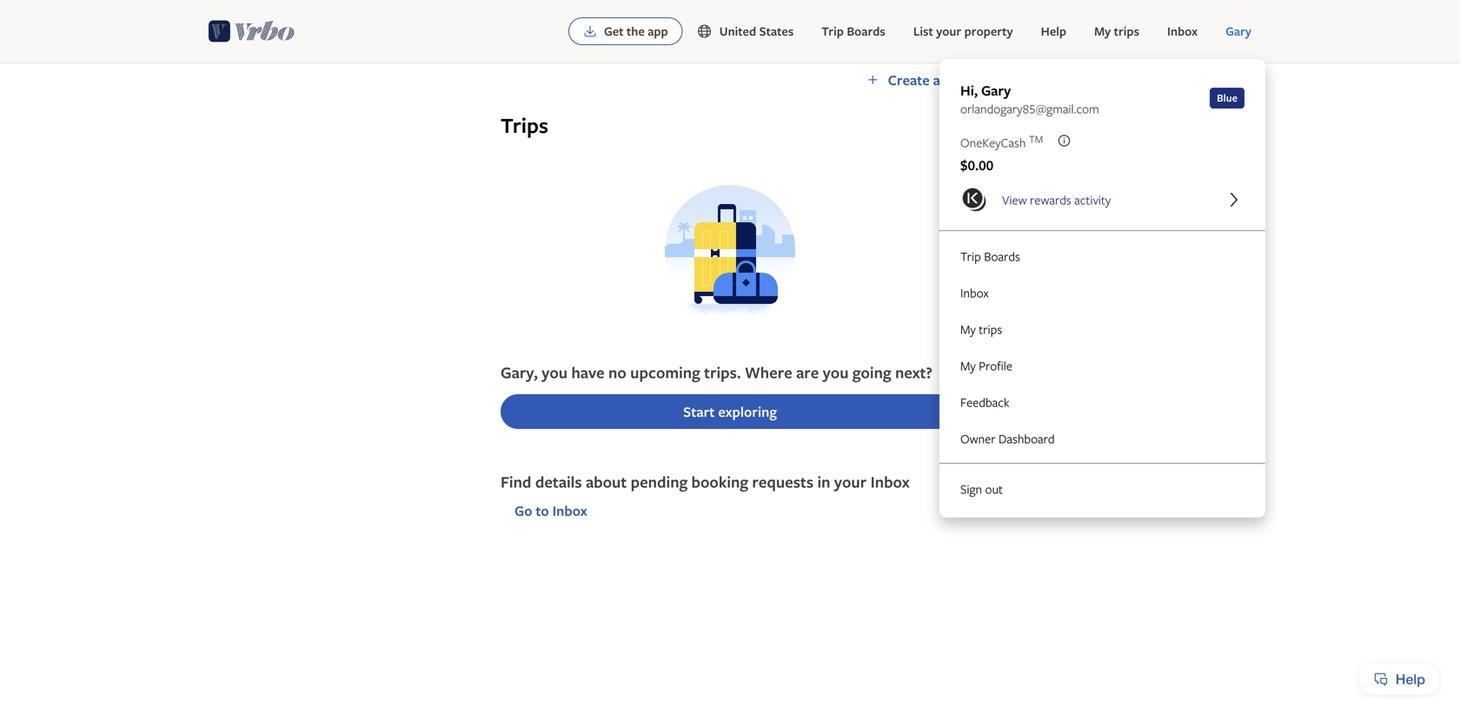 Task type: locate. For each thing, give the bounding box(es) containing it.
booking
[[691, 471, 748, 493]]

app
[[648, 23, 668, 40]]

sign
[[960, 481, 982, 498]]

trips navigation
[[480, 63, 980, 97]]

trips right help
[[1114, 23, 1139, 40]]

1 vertical spatial your
[[834, 471, 867, 493]]

0 vertical spatial gary
[[1225, 23, 1251, 40]]

property
[[964, 23, 1013, 40]]

you left have
[[542, 362, 568, 383]]

boards up leading "image"
[[847, 23, 885, 40]]

my trips up "my profile"
[[960, 321, 1002, 338]]

help link
[[1027, 14, 1080, 49]]

your right in
[[834, 471, 867, 493]]

0 vertical spatial my trips link
[[1080, 14, 1153, 49]]

gary right hi,
[[981, 81, 1011, 100]]

my
[[1094, 23, 1111, 40], [960, 321, 976, 338], [960, 358, 976, 374]]

inbox
[[1167, 23, 1198, 40], [960, 285, 989, 301], [870, 471, 910, 493], [552, 501, 587, 521]]

trips up "my profile"
[[979, 321, 1002, 338]]

boards
[[847, 23, 885, 40], [984, 248, 1020, 265]]

download the app button image
[[583, 24, 597, 38]]

1 vertical spatial my
[[960, 321, 976, 338]]

get the app link
[[568, 17, 683, 45]]

trip boards link up leading "image"
[[808, 14, 899, 49]]

your
[[936, 23, 961, 40], [834, 471, 867, 493]]

gary
[[1225, 23, 1251, 40], [981, 81, 1011, 100]]

1 vertical spatial trips
[[979, 321, 1002, 338]]

1 vertical spatial trip boards
[[960, 248, 1020, 265]]

trip right states
[[821, 23, 844, 40]]

my profile link
[[939, 348, 1265, 384]]

boards down view
[[984, 248, 1020, 265]]

onekeycash tm
[[960, 132, 1043, 151]]

vrbo logo image
[[209, 17, 295, 45]]

my trips link
[[1080, 14, 1153, 49], [939, 311, 1265, 348]]

0 vertical spatial trip boards
[[821, 23, 885, 40]]

1 vertical spatial gary
[[981, 81, 1011, 100]]

trip boards
[[821, 23, 885, 40], [960, 248, 1020, 265]]

owner dashboard link
[[939, 421, 1265, 457]]

0 vertical spatial my trips
[[1094, 23, 1139, 40]]

0 vertical spatial trips
[[1114, 23, 1139, 40]]

gary inside dropdown button
[[1225, 23, 1251, 40]]

1 vertical spatial my trips
[[960, 321, 1002, 338]]

list your property
[[913, 23, 1013, 40]]

sign out
[[960, 481, 1003, 498]]

trip down onekeycash icon
[[960, 248, 981, 265]]

trip boards link
[[808, 14, 899, 49], [939, 238, 1265, 275]]

my left "profile"
[[960, 358, 976, 374]]

trips
[[1114, 23, 1139, 40], [979, 321, 1002, 338]]

united
[[719, 23, 756, 40]]

my up "my profile"
[[960, 321, 976, 338]]

blue
[[1217, 91, 1238, 105]]

0 vertical spatial your
[[936, 23, 961, 40]]

gary up blue
[[1225, 23, 1251, 40]]

0 horizontal spatial trips
[[979, 321, 1002, 338]]

0 horizontal spatial my trips
[[960, 321, 1002, 338]]

gary button
[[1212, 14, 1265, 49]]

gary inside hi, gary orlandogary85@gmail.com
[[981, 81, 1011, 100]]

directional image
[[1224, 189, 1245, 210]]

1 horizontal spatial you
[[823, 362, 849, 383]]

you
[[542, 362, 568, 383], [823, 362, 849, 383]]

inbox up "my profile"
[[960, 285, 989, 301]]

start exploring link
[[501, 395, 959, 429]]

my trips link up the "feedback" link
[[939, 311, 1265, 348]]

2 you from the left
[[823, 362, 849, 383]]

0 vertical spatial my
[[1094, 23, 1111, 40]]

1 horizontal spatial trips
[[1114, 23, 1139, 40]]

1 horizontal spatial boards
[[984, 248, 1020, 265]]

view
[[1002, 192, 1027, 208]]

1 horizontal spatial trip
[[960, 248, 981, 265]]

my trips link right help
[[1080, 14, 1153, 49]]

inbox left gary dropdown button
[[1167, 23, 1198, 40]]

find
[[501, 471, 531, 493]]

my trips right help
[[1094, 23, 1139, 40]]

united states button
[[683, 14, 808, 49]]

trip boards down onekeycash icon
[[960, 248, 1020, 265]]

0 horizontal spatial trip boards link
[[808, 14, 899, 49]]

1 horizontal spatial gary
[[1225, 23, 1251, 40]]

0 horizontal spatial you
[[542, 362, 568, 383]]

0 horizontal spatial your
[[834, 471, 867, 493]]

go to inbox link
[[501, 494, 601, 528]]

trip
[[821, 23, 844, 40], [960, 248, 981, 265]]

feedback link
[[939, 384, 1265, 421]]

dashboard
[[999, 431, 1055, 447]]

1 horizontal spatial trip boards link
[[939, 238, 1265, 275]]

info_outline image
[[1057, 134, 1071, 148]]

feedback
[[960, 394, 1009, 411]]

1 vertical spatial trip
[[960, 248, 981, 265]]

create a trip button
[[851, 63, 980, 97]]

trip boards up leading "image"
[[821, 23, 885, 40]]

1 horizontal spatial your
[[936, 23, 961, 40]]

exploring
[[718, 402, 777, 421]]

profile
[[979, 358, 1012, 374]]

are
[[796, 362, 819, 383]]

upcoming
[[630, 362, 700, 383]]

1 vertical spatial boards
[[984, 248, 1020, 265]]

0 horizontal spatial trip
[[821, 23, 844, 40]]

you right are
[[823, 362, 849, 383]]

trip boards link down view rewards activity 'link' at the right top of page
[[939, 238, 1265, 275]]

out
[[985, 481, 1003, 498]]

my trips
[[1094, 23, 1139, 40], [960, 321, 1002, 338]]

0 horizontal spatial trip boards
[[821, 23, 885, 40]]

your inside find details about pending booking requests in your inbox go to inbox
[[834, 471, 867, 493]]

0 horizontal spatial gary
[[981, 81, 1011, 100]]

inbox link
[[1153, 14, 1212, 49], [939, 275, 1265, 311]]

0 horizontal spatial boards
[[847, 23, 885, 40]]

inbox right in
[[870, 471, 910, 493]]

0 vertical spatial boards
[[847, 23, 885, 40]]

1 horizontal spatial trip boards
[[960, 248, 1020, 265]]

onekeycash
[[960, 134, 1026, 151]]

sign out link
[[939, 471, 1265, 508]]

1 vertical spatial inbox link
[[939, 275, 1265, 311]]

details
[[535, 471, 582, 493]]

my right help
[[1094, 23, 1111, 40]]

your right list
[[936, 23, 961, 40]]

get
[[604, 23, 624, 40]]



Task type: vqa. For each thing, say whether or not it's contained in the screenshot.
Trip to the bottom
yes



Task type: describe. For each thing, give the bounding box(es) containing it.
1 vertical spatial my trips link
[[939, 311, 1265, 348]]

1 vertical spatial trip boards link
[[939, 238, 1265, 275]]

orlandogary85@gmail.com
[[960, 100, 1099, 117]]

view rewards activity
[[1002, 192, 1111, 208]]

start
[[683, 402, 715, 421]]

trips.
[[704, 362, 741, 383]]

gary,
[[501, 362, 538, 383]]

activity
[[1074, 192, 1111, 208]]

hi,
[[960, 81, 978, 100]]

trip
[[944, 70, 966, 90]]

0 vertical spatial inbox link
[[1153, 14, 1212, 49]]

a
[[933, 70, 940, 90]]

united states
[[719, 23, 794, 40]]

small image
[[697, 23, 712, 39]]

1 horizontal spatial my trips
[[1094, 23, 1139, 40]]

gary, you have no upcoming trips. where are you going next?
[[501, 362, 932, 383]]

go
[[514, 501, 532, 521]]

requests
[[752, 471, 814, 493]]

list your property link
[[899, 14, 1027, 49]]

create a trip
[[888, 70, 966, 90]]

owner dashboard
[[960, 431, 1055, 447]]

states
[[759, 23, 794, 40]]

0 vertical spatial trip
[[821, 23, 844, 40]]

inbox right to on the left bottom of page
[[552, 501, 587, 521]]

owner
[[960, 431, 996, 447]]

pending
[[631, 471, 688, 493]]

the
[[627, 23, 645, 40]]

get the app
[[604, 23, 668, 40]]

next?
[[895, 362, 932, 383]]

my profile
[[960, 358, 1012, 374]]

view rewards activity link
[[960, 186, 1245, 214]]

list
[[913, 23, 933, 40]]

0 vertical spatial trip boards link
[[808, 14, 899, 49]]

$0.00
[[960, 156, 993, 175]]

tm
[[1029, 132, 1043, 146]]

rewards
[[1030, 192, 1071, 208]]

leading image
[[865, 72, 881, 88]]

hi, gary orlandogary85@gmail.com
[[960, 81, 1099, 117]]

find details about pending booking requests in your inbox go to inbox
[[501, 471, 910, 521]]

in
[[817, 471, 830, 493]]

create
[[888, 70, 930, 90]]

to
[[536, 501, 549, 521]]

onekeycash image
[[960, 186, 988, 214]]

1 you from the left
[[542, 362, 568, 383]]

about
[[586, 471, 627, 493]]

going
[[852, 362, 891, 383]]

help
[[1041, 23, 1066, 40]]

start exploring
[[683, 402, 777, 421]]

trips
[[501, 111, 548, 139]]

where
[[745, 362, 792, 383]]

2 vertical spatial my
[[960, 358, 976, 374]]

have
[[571, 362, 605, 383]]

no
[[608, 362, 626, 383]]



